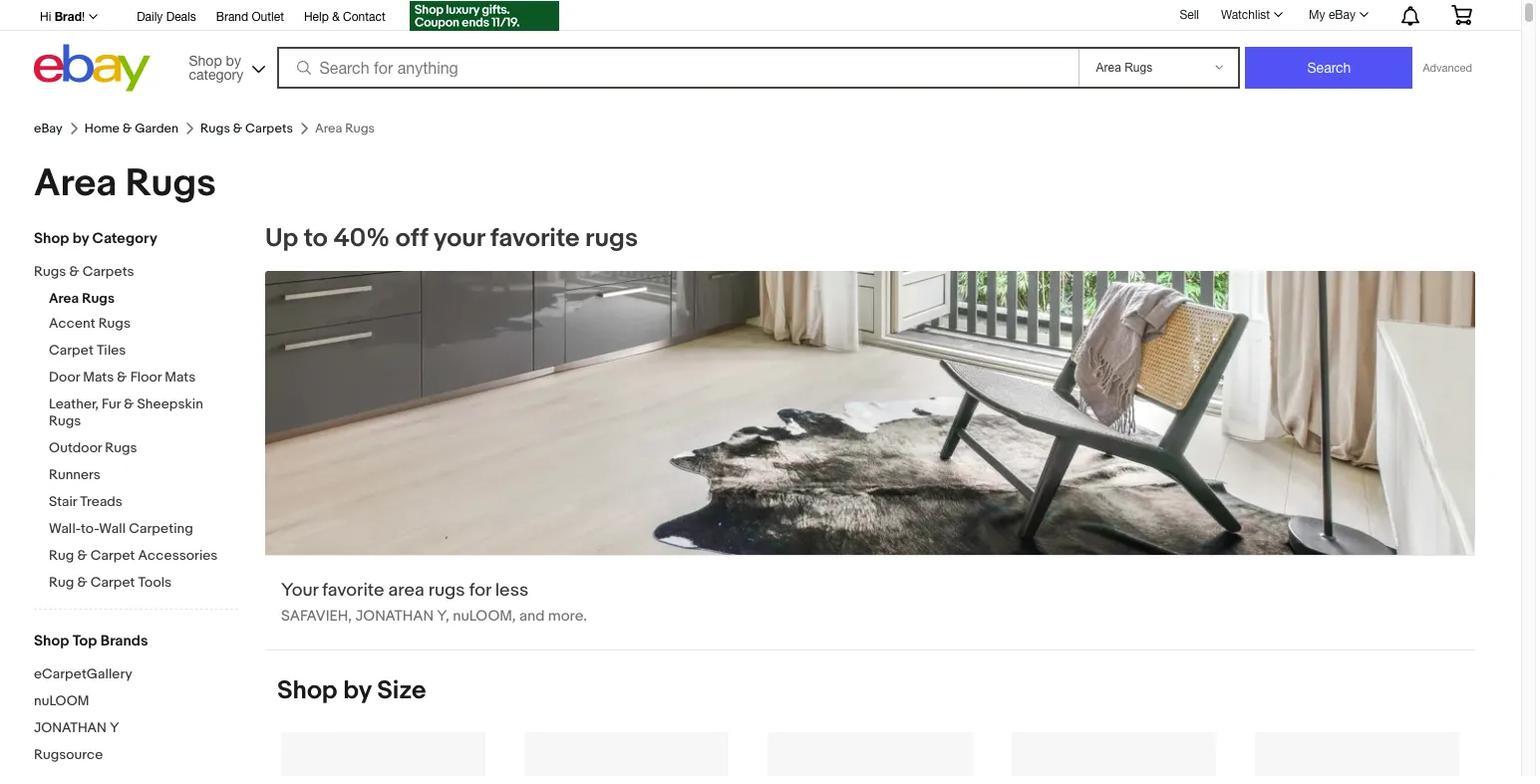 Task type: describe. For each thing, give the bounding box(es) containing it.
advanced
[[1423, 62, 1473, 74]]

1 vertical spatial ebay
[[34, 121, 63, 137]]

fur
[[102, 396, 121, 413]]

2 vertical spatial carpet
[[90, 574, 135, 591]]

rug & carpet accessories link
[[49, 547, 238, 566]]

rugs up tiles at left
[[98, 315, 131, 332]]

safavieh,
[[281, 607, 352, 626]]

floor
[[130, 369, 162, 386]]

main content containing up to 40% off your favorite rugs
[[253, 223, 1488, 777]]

treads
[[80, 494, 123, 510]]

0 vertical spatial favorite
[[491, 223, 580, 254]]

to-
[[81, 520, 99, 537]]

carpets for rugs & carpets area rugs accent rugs carpet tiles door mats & floor mats leather, fur & sheepskin rugs outdoor rugs runners stair treads wall-to-wall carpeting rug & carpet accessories rug & carpet tools
[[82, 263, 134, 280]]

nuloom
[[34, 693, 89, 710]]

0 vertical spatial area
[[34, 161, 117, 207]]

jonathan inside your favorite area rugs for less safavieh, jonathan y, nuloom, and more.
[[355, 607, 434, 626]]

hi
[[40, 10, 51, 24]]

sheepskin
[[137, 396, 203, 413]]

0 vertical spatial rugs & carpets link
[[201, 121, 293, 137]]

outlet
[[252, 10, 284, 24]]

by for size
[[343, 676, 371, 707]]

shop for shop by size
[[277, 676, 338, 707]]

area rugs
[[34, 161, 216, 207]]

wall-to-wall carpeting link
[[49, 520, 238, 539]]

your shopping cart image
[[1451, 5, 1474, 25]]

advanced link
[[1413, 48, 1483, 88]]

contact
[[343, 10, 386, 24]]

brad
[[55, 9, 82, 24]]

category
[[189, 66, 243, 82]]

ecarpetgallery nuloom jonathan y rugsource
[[34, 666, 132, 764]]

rugs & carpets area rugs accent rugs carpet tiles door mats & floor mats leather, fur & sheepskin rugs outdoor rugs runners stair treads wall-to-wall carpeting rug & carpet accessories rug & carpet tools
[[34, 263, 218, 591]]

and
[[519, 607, 545, 626]]

rugs inside your favorite area rugs for less safavieh, jonathan y, nuloom, and more.
[[428, 581, 465, 602]]

shop top brands
[[34, 632, 148, 651]]

!
[[82, 10, 85, 24]]

runners
[[49, 467, 101, 484]]

1 vertical spatial carpet
[[90, 547, 135, 564]]

up to 40% off your favorite rugs
[[265, 223, 638, 254]]

garden
[[135, 121, 179, 137]]

home & garden
[[84, 121, 179, 137]]

& inside account 'navigation'
[[332, 10, 340, 24]]

rugsource link
[[34, 747, 238, 766]]

rugs up outdoor
[[49, 413, 81, 430]]

outdoor rugs link
[[49, 440, 238, 459]]

accent
[[49, 315, 95, 332]]

ecarpetgallery
[[34, 666, 132, 683]]

category
[[92, 229, 157, 248]]

0 vertical spatial rugs
[[585, 223, 638, 254]]

Search for anything text field
[[280, 49, 1075, 87]]

leather, fur & sheepskin rugs link
[[49, 396, 238, 432]]

tools
[[138, 574, 172, 591]]

wall-
[[49, 520, 81, 537]]

1 mats from the left
[[83, 369, 114, 386]]

account navigation
[[29, 0, 1488, 34]]

my ebay
[[1309, 8, 1356, 22]]

door mats & floor mats link
[[49, 369, 238, 388]]

runners link
[[49, 467, 238, 486]]

your favorite area rugs for less safavieh, jonathan y, nuloom, and more.
[[281, 581, 587, 626]]

off
[[396, 223, 428, 254]]

shop by category banner
[[29, 0, 1488, 97]]

brand outlet
[[216, 10, 284, 24]]

outdoor
[[49, 440, 102, 457]]

wall
[[99, 520, 126, 537]]

brand outlet link
[[216, 7, 284, 29]]

carpets for rugs & carpets
[[245, 121, 293, 137]]

jonathan y link
[[34, 720, 238, 739]]

accent rugs link
[[49, 315, 238, 334]]

rug & carpet tools link
[[49, 574, 238, 593]]

rugs up accent
[[82, 290, 115, 307]]

none text field containing your favorite area rugs for less
[[265, 271, 1476, 650]]

help & contact
[[304, 10, 386, 24]]

2 rug from the top
[[49, 574, 74, 591]]

your
[[434, 223, 485, 254]]

help
[[304, 10, 329, 24]]

y
[[110, 720, 119, 737]]

ecarpetgallery link
[[34, 666, 238, 685]]

0 vertical spatial carpet
[[49, 342, 93, 359]]

shop by category button
[[180, 44, 270, 87]]

leather,
[[49, 396, 99, 413]]

your
[[281, 581, 318, 602]]

daily
[[137, 10, 163, 24]]



Task type: vqa. For each thing, say whether or not it's contained in the screenshot.
submit within the Shop by category banner
yes



Task type: locate. For each thing, give the bounding box(es) containing it.
rugs & carpets link down category
[[34, 263, 223, 282]]

rug
[[49, 547, 74, 564], [49, 574, 74, 591]]

rugs down 'category'
[[201, 121, 230, 137]]

help & contact link
[[304, 7, 386, 29]]

brands
[[100, 632, 148, 651]]

0 horizontal spatial jonathan
[[34, 720, 107, 737]]

1 vertical spatial rugs & carpets link
[[34, 263, 223, 282]]

for
[[469, 581, 491, 602]]

shop for shop by category
[[34, 229, 69, 248]]

0 horizontal spatial ebay
[[34, 121, 63, 137]]

shop by size
[[277, 676, 426, 707]]

top
[[72, 632, 97, 651]]

area up accent
[[49, 290, 79, 307]]

0 horizontal spatial carpets
[[82, 263, 134, 280]]

ebay right the my
[[1329, 8, 1356, 22]]

area up shop by category
[[34, 161, 117, 207]]

main content
[[253, 223, 1488, 777]]

1 horizontal spatial rugs
[[585, 223, 638, 254]]

carpeting
[[129, 520, 193, 537]]

rugs & carpets
[[201, 121, 293, 137]]

jonathan down area
[[355, 607, 434, 626]]

daily deals
[[137, 10, 196, 24]]

by left category
[[72, 229, 89, 248]]

hi brad !
[[40, 9, 85, 24]]

0 vertical spatial jonathan
[[355, 607, 434, 626]]

shop for shop by category
[[189, 52, 222, 68]]

my ebay link
[[1298, 3, 1378, 27]]

1 vertical spatial area
[[49, 290, 79, 307]]

carpets
[[245, 121, 293, 137], [82, 263, 134, 280]]

favorite up safavieh,
[[322, 581, 384, 602]]

daily deals link
[[137, 7, 196, 29]]

watchlist
[[1221, 8, 1270, 22]]

nuloom,
[[453, 607, 516, 626]]

0 horizontal spatial mats
[[83, 369, 114, 386]]

home
[[84, 121, 120, 137]]

by left size
[[343, 676, 371, 707]]

shop for shop top brands
[[34, 632, 69, 651]]

get the coupon image
[[410, 1, 559, 31]]

rugs down shop by category
[[34, 263, 66, 280]]

stair treads link
[[49, 494, 238, 512]]

shop
[[189, 52, 222, 68], [34, 229, 69, 248], [34, 632, 69, 651], [277, 676, 338, 707]]

jonathan up rugsource
[[34, 720, 107, 737]]

carpet down accent
[[49, 342, 93, 359]]

1 horizontal spatial carpets
[[245, 121, 293, 137]]

shop left category
[[34, 229, 69, 248]]

more.
[[548, 607, 587, 626]]

1 horizontal spatial by
[[226, 52, 241, 68]]

rugs up runners link
[[105, 440, 137, 457]]

carpets down shop by category
[[82, 263, 134, 280]]

1 horizontal spatial jonathan
[[355, 607, 434, 626]]

1 vertical spatial rug
[[49, 574, 74, 591]]

accessories
[[138, 547, 218, 564]]

0 horizontal spatial by
[[72, 229, 89, 248]]

40%
[[333, 223, 390, 254]]

shop left top
[[34, 632, 69, 651]]

by for category
[[226, 52, 241, 68]]

shop inside shop by category
[[189, 52, 222, 68]]

area inside the rugs & carpets area rugs accent rugs carpet tiles door mats & floor mats leather, fur & sheepskin rugs outdoor rugs runners stair treads wall-to-wall carpeting rug & carpet accessories rug & carpet tools
[[49, 290, 79, 307]]

carpets down shop by category "dropdown button"
[[245, 121, 293, 137]]

rugsource
[[34, 747, 103, 764]]

carpet
[[49, 342, 93, 359], [90, 547, 135, 564], [90, 574, 135, 591]]

brand
[[216, 10, 248, 24]]

ebay inside 'link'
[[1329, 8, 1356, 22]]

favorite inside your favorite area rugs for less safavieh, jonathan y, nuloom, and more.
[[322, 581, 384, 602]]

2 horizontal spatial by
[[343, 676, 371, 707]]

0 horizontal spatial favorite
[[322, 581, 384, 602]]

ebay left 'home'
[[34, 121, 63, 137]]

1 vertical spatial favorite
[[322, 581, 384, 602]]

1 vertical spatial carpets
[[82, 263, 134, 280]]

None submit
[[1246, 47, 1413, 89]]

shop by category
[[189, 52, 243, 82]]

0 horizontal spatial rugs
[[428, 581, 465, 602]]

favorite right your
[[491, 223, 580, 254]]

to
[[304, 223, 328, 254]]

rugs down garden on the left of the page
[[125, 161, 216, 207]]

1 rug from the top
[[49, 547, 74, 564]]

None text field
[[265, 271, 1476, 650]]

2 vertical spatial by
[[343, 676, 371, 707]]

tiles
[[97, 342, 126, 359]]

0 vertical spatial carpets
[[245, 121, 293, 137]]

sell
[[1180, 8, 1199, 22]]

area
[[388, 581, 424, 602]]

by
[[226, 52, 241, 68], [72, 229, 89, 248], [343, 676, 371, 707]]

1 horizontal spatial mats
[[165, 369, 196, 386]]

rugs & carpets link down 'category'
[[201, 121, 293, 137]]

rugs & carpets link
[[201, 121, 293, 137], [34, 263, 223, 282]]

jonathan inside ecarpetgallery nuloom jonathan y rugsource
[[34, 720, 107, 737]]

up
[[265, 223, 298, 254]]

1 horizontal spatial favorite
[[491, 223, 580, 254]]

0 vertical spatial ebay
[[1329, 8, 1356, 22]]

stair
[[49, 494, 77, 510]]

sell link
[[1171, 8, 1208, 22]]

by for category
[[72, 229, 89, 248]]

favorite
[[491, 223, 580, 254], [322, 581, 384, 602]]

0 vertical spatial rug
[[49, 547, 74, 564]]

mats
[[83, 369, 114, 386], [165, 369, 196, 386]]

1 horizontal spatial ebay
[[1329, 8, 1356, 22]]

watchlist link
[[1210, 3, 1292, 27]]

0 vertical spatial by
[[226, 52, 241, 68]]

by down the brand on the left of page
[[226, 52, 241, 68]]

less
[[495, 581, 529, 602]]

carpet down wall
[[90, 547, 135, 564]]

size
[[377, 676, 426, 707]]

y,
[[437, 607, 449, 626]]

by inside shop by category
[[226, 52, 241, 68]]

door
[[49, 369, 80, 386]]

1 vertical spatial by
[[72, 229, 89, 248]]

nuloom link
[[34, 693, 238, 712]]

1 vertical spatial jonathan
[[34, 720, 107, 737]]

shop down safavieh,
[[277, 676, 338, 707]]

home & garden link
[[84, 121, 179, 137]]

&
[[332, 10, 340, 24], [123, 121, 132, 137], [233, 121, 242, 137], [69, 263, 79, 280], [117, 369, 127, 386], [124, 396, 134, 413], [77, 547, 87, 564], [77, 574, 87, 591]]

by inside main content
[[343, 676, 371, 707]]

1 vertical spatial rugs
[[428, 581, 465, 602]]

mats up fur
[[83, 369, 114, 386]]

none submit inside shop by category banner
[[1246, 47, 1413, 89]]

shop by category
[[34, 229, 157, 248]]

ebay link
[[34, 121, 63, 137]]

carpet down rug & carpet accessories 'link'
[[90, 574, 135, 591]]

2 mats from the left
[[165, 369, 196, 386]]

mats up sheepskin
[[165, 369, 196, 386]]

carpet tiles link
[[49, 342, 238, 361]]

my
[[1309, 8, 1326, 22]]

deals
[[166, 10, 196, 24]]

shop down deals
[[189, 52, 222, 68]]

carpets inside the rugs & carpets area rugs accent rugs carpet tiles door mats & floor mats leather, fur & sheepskin rugs outdoor rugs runners stair treads wall-to-wall carpeting rug & carpet accessories rug & carpet tools
[[82, 263, 134, 280]]



